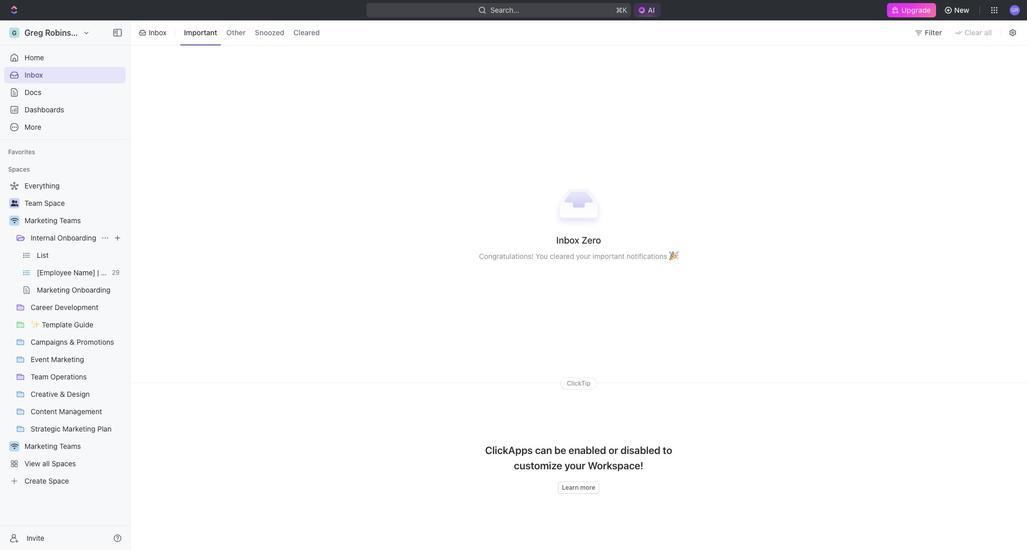 Task type: vqa. For each thing, say whether or not it's contained in the screenshot.
"tree" at the left of page within Sidebar navigation
no



Task type: locate. For each thing, give the bounding box(es) containing it.
1 vertical spatial your
[[565, 460, 586, 472]]

congratulations! you cleared your important notifications 🎉
[[479, 252, 679, 261]]

1 vertical spatial wifi image
[[10, 444, 18, 450]]

0 horizontal spatial spaces
[[8, 166, 30, 173]]

all inside sidebar navigation
[[42, 460, 50, 468]]

all inside button
[[985, 28, 993, 37]]

0 horizontal spatial all
[[42, 460, 50, 468]]

wifi image
[[10, 218, 18, 224], [10, 444, 18, 450]]

& left design
[[60, 390, 65, 399]]

team space link
[[25, 195, 124, 212]]

space down everything link
[[44, 199, 65, 208]]

your inside "clickapps can be enabled or disabled to customize your workspace!"
[[565, 460, 586, 472]]

all for clear
[[985, 28, 993, 37]]

search...
[[491, 6, 520, 14]]

spaces up create space link
[[52, 460, 76, 468]]

1 horizontal spatial inbox
[[149, 28, 167, 37]]

plan
[[97, 425, 112, 434]]

more button
[[4, 119, 126, 136]]

marketing teams link down strategic marketing plan link
[[25, 439, 124, 455]]

spaces
[[8, 166, 30, 173], [52, 460, 76, 468]]

0 vertical spatial &
[[70, 338, 75, 347]]

0 vertical spatial marketing teams
[[25, 216, 81, 225]]

1 vertical spatial all
[[42, 460, 50, 468]]

strategic
[[31, 425, 61, 434]]

greg
[[25, 28, 43, 37]]

upgrade
[[902, 6, 931, 14]]

marketing up the operations
[[51, 355, 84, 364]]

docs
[[25, 88, 41, 97]]

clickapps can be enabled or disabled to customize your workspace!
[[485, 445, 673, 472]]

create
[[25, 477, 47, 486]]

team for team operations
[[31, 373, 48, 381]]

workspace
[[89, 28, 132, 37]]

2 horizontal spatial inbox
[[557, 235, 580, 246]]

learn more link
[[558, 482, 600, 494]]

onboarding right |
[[101, 268, 140, 277]]

learn
[[562, 484, 579, 492]]

0 vertical spatial marketing teams link
[[25, 213, 124, 229]]

1 vertical spatial team
[[31, 373, 48, 381]]

onboarding
[[57, 234, 96, 242], [101, 268, 140, 277], [72, 286, 111, 295]]

internal onboarding link
[[31, 230, 97, 246]]

clicktip
[[567, 380, 591, 387]]

1 horizontal spatial all
[[985, 28, 993, 37]]

space down view all spaces link
[[48, 477, 69, 486]]

your down "enabled" at right
[[565, 460, 586, 472]]

0 vertical spatial space
[[44, 199, 65, 208]]

marketing teams link
[[25, 213, 124, 229], [25, 439, 124, 455]]

event marketing
[[31, 355, 84, 364]]

inbox
[[149, 28, 167, 37], [25, 71, 43, 79], [557, 235, 580, 246]]

favorites
[[8, 148, 35, 156]]

1 vertical spatial &
[[60, 390, 65, 399]]

0 vertical spatial teams
[[59, 216, 81, 225]]

teams down strategic marketing plan on the left of page
[[59, 442, 81, 451]]

tree
[[4, 178, 160, 490]]

marketing
[[25, 216, 58, 225], [37, 286, 70, 295], [51, 355, 84, 364], [63, 425, 95, 434], [25, 442, 58, 451]]

0 vertical spatial inbox
[[149, 28, 167, 37]]

filter
[[925, 28, 943, 37]]

more
[[25, 123, 41, 131]]

marketing teams for second 'wifi' icon from the bottom of the sidebar navigation
[[25, 216, 81, 225]]

sidebar navigation
[[0, 20, 160, 551]]

1 vertical spatial onboarding
[[101, 268, 140, 277]]

be
[[555, 445, 567, 457]]

tree inside sidebar navigation
[[4, 178, 160, 490]]

operations
[[50, 373, 87, 381]]

1 vertical spatial marketing teams
[[25, 442, 81, 451]]

view all spaces link
[[4, 456, 124, 472]]

team right user group icon
[[25, 199, 42, 208]]

29
[[112, 269, 120, 277]]

view
[[25, 460, 40, 468]]

0 vertical spatial all
[[985, 28, 993, 37]]

0 vertical spatial onboarding
[[57, 234, 96, 242]]

upgrade link
[[888, 3, 937, 17]]

1 teams from the top
[[59, 216, 81, 225]]

workspace!
[[588, 460, 644, 472]]

home link
[[4, 50, 126, 66]]

1 vertical spatial space
[[48, 477, 69, 486]]

all for view
[[42, 460, 50, 468]]

1 horizontal spatial &
[[70, 338, 75, 347]]

0 horizontal spatial &
[[60, 390, 65, 399]]

space for team space
[[44, 199, 65, 208]]

cleared
[[294, 28, 320, 37]]

inbox left "important"
[[149, 28, 167, 37]]

marketing down strategic
[[25, 442, 58, 451]]

2 teams from the top
[[59, 442, 81, 451]]

onboarding down 'name]'
[[72, 286, 111, 295]]

your
[[577, 252, 591, 261], [565, 460, 586, 472]]

0 vertical spatial wifi image
[[10, 218, 18, 224]]

greg robinson's workspace, , element
[[9, 28, 19, 38]]

&
[[70, 338, 75, 347], [60, 390, 65, 399]]

tasks
[[142, 268, 160, 277]]

all right view
[[42, 460, 50, 468]]

marketing teams down the team space
[[25, 216, 81, 225]]

[employee
[[37, 268, 72, 277]]

1 marketing teams link from the top
[[25, 213, 124, 229]]

marketing teams
[[25, 216, 81, 225], [25, 442, 81, 451]]

marketing teams up the view all spaces
[[25, 442, 81, 451]]

career development link
[[31, 300, 124, 316]]

your down the inbox zero
[[577, 252, 591, 261]]

disabled
[[621, 445, 661, 457]]

campaigns & promotions link
[[31, 334, 124, 351]]

spaces down favorites button
[[8, 166, 30, 173]]

all right clear
[[985, 28, 993, 37]]

team operations
[[31, 373, 87, 381]]

campaigns
[[31, 338, 68, 347]]

marketing down [employee
[[37, 286, 70, 295]]

2 marketing teams from the top
[[25, 442, 81, 451]]

teams down team space link
[[59, 216, 81, 225]]

creative
[[31, 390, 58, 399]]

team space
[[25, 199, 65, 208]]

you
[[536, 252, 548, 261]]

everything
[[25, 182, 60, 190]]

2 vertical spatial onboarding
[[72, 286, 111, 295]]

1 vertical spatial teams
[[59, 442, 81, 451]]

2 marketing teams link from the top
[[25, 439, 124, 455]]

ai button
[[634, 3, 661, 17]]

tab list
[[178, 18, 326, 47]]

onboarding up "list" link
[[57, 234, 96, 242]]

marketing teams link down team space link
[[25, 213, 124, 229]]

1 horizontal spatial spaces
[[52, 460, 76, 468]]

|
[[97, 268, 99, 277]]

content management link
[[31, 404, 124, 420]]

0 vertical spatial team
[[25, 199, 42, 208]]

inbox inside sidebar navigation
[[25, 71, 43, 79]]

team down event
[[31, 373, 48, 381]]

inbox down home
[[25, 71, 43, 79]]

strategic marketing plan link
[[31, 421, 124, 438]]

tab list containing important
[[178, 18, 326, 47]]

marketing up internal
[[25, 216, 58, 225]]

0 horizontal spatial inbox
[[25, 71, 43, 79]]

inbox zero
[[557, 235, 601, 246]]

template
[[42, 321, 72, 329]]

marketing teams for 1st 'wifi' icon from the bottom
[[25, 442, 81, 451]]

1 vertical spatial marketing teams link
[[25, 439, 124, 455]]

tree containing everything
[[4, 178, 160, 490]]

team inside 'link'
[[31, 373, 48, 381]]

inbox up cleared
[[557, 235, 580, 246]]

team
[[25, 199, 42, 208], [31, 373, 48, 381]]

1 vertical spatial inbox
[[25, 71, 43, 79]]

clear all
[[965, 28, 993, 37]]

🎉
[[670, 252, 679, 261]]

& down ✨ template guide link
[[70, 338, 75, 347]]

create space link
[[4, 473, 124, 490]]

other
[[227, 28, 246, 37]]

onboarding for internal onboarding
[[57, 234, 96, 242]]

create space
[[25, 477, 69, 486]]

team for team space
[[25, 199, 42, 208]]

2 vertical spatial inbox
[[557, 235, 580, 246]]

1 marketing teams from the top
[[25, 216, 81, 225]]



Task type: describe. For each thing, give the bounding box(es) containing it.
dashboards
[[25, 105, 64, 114]]

congratulations!
[[479, 252, 534, 261]]

✨ template guide link
[[31, 317, 124, 333]]

zero
[[582, 235, 601, 246]]

& for creative
[[60, 390, 65, 399]]

customize
[[514, 460, 563, 472]]

more
[[581, 484, 596, 492]]

internal
[[31, 234, 56, 242]]

important button
[[181, 25, 221, 41]]

important
[[184, 28, 217, 37]]

⌘k
[[616, 6, 627, 14]]

everything link
[[4, 178, 124, 194]]

guide
[[74, 321, 93, 329]]

important
[[593, 252, 625, 261]]

can
[[535, 445, 552, 457]]

to
[[663, 445, 673, 457]]

marketing teams link for second 'wifi' icon from the bottom of the sidebar navigation
[[25, 213, 124, 229]]

marketing onboarding
[[37, 286, 111, 295]]

development
[[55, 303, 98, 312]]

ai
[[648, 6, 655, 14]]

2 wifi image from the top
[[10, 444, 18, 450]]

[employee name] | onboarding tasks
[[37, 268, 160, 277]]

1 vertical spatial spaces
[[52, 460, 76, 468]]

list
[[37, 251, 49, 260]]

✨ template guide
[[31, 321, 93, 329]]

g
[[12, 29, 17, 37]]

docs link
[[4, 84, 126, 101]]

content
[[31, 408, 57, 416]]

creative & design
[[31, 390, 90, 399]]

other button
[[223, 25, 249, 41]]

design
[[67, 390, 90, 399]]

user group image
[[10, 200, 18, 207]]

inbox link
[[4, 67, 126, 83]]

management
[[59, 408, 102, 416]]

marketing teams link for 1st 'wifi' icon from the bottom
[[25, 439, 124, 455]]

notifications
[[627, 252, 668, 261]]

creative & design link
[[31, 387, 124, 403]]

campaigns & promotions
[[31, 338, 114, 347]]

career development
[[31, 303, 98, 312]]

teams for second 'wifi' icon from the bottom of the sidebar navigation marketing teams link
[[59, 216, 81, 225]]

space for create space
[[48, 477, 69, 486]]

favorites button
[[4, 146, 39, 159]]

clear all button
[[951, 25, 999, 41]]

enabled
[[569, 445, 607, 457]]

onboarding for marketing onboarding
[[72, 286, 111, 295]]

internal onboarding
[[31, 234, 96, 242]]

snoozed button
[[251, 25, 288, 41]]

cleared button
[[290, 25, 323, 41]]

promotions
[[77, 338, 114, 347]]

robinson's
[[45, 28, 87, 37]]

event marketing link
[[31, 352, 124, 368]]

view all spaces
[[25, 460, 76, 468]]

& for campaigns
[[70, 338, 75, 347]]

0 vertical spatial your
[[577, 252, 591, 261]]

cleared
[[550, 252, 575, 261]]

event
[[31, 355, 49, 364]]

gr
[[1012, 7, 1019, 13]]

✨
[[31, 321, 40, 329]]

clickapps
[[485, 445, 533, 457]]

snoozed
[[255, 28, 284, 37]]

content management
[[31, 408, 102, 416]]

marketing down 'content management' 'link' on the left of page
[[63, 425, 95, 434]]

greg robinson's workspace
[[25, 28, 132, 37]]

career
[[31, 303, 53, 312]]

1 wifi image from the top
[[10, 218, 18, 224]]

home
[[25, 53, 44, 62]]

new button
[[941, 2, 976, 18]]

0 vertical spatial spaces
[[8, 166, 30, 173]]

dashboards link
[[4, 102, 126, 118]]

new
[[955, 6, 970, 14]]

list link
[[37, 247, 124, 264]]

strategic marketing plan
[[31, 425, 112, 434]]

[employee name] | onboarding tasks link
[[37, 265, 160, 281]]

team operations link
[[31, 369, 124, 386]]

teams for 1st 'wifi' icon from the bottom's marketing teams link
[[59, 442, 81, 451]]

name]
[[73, 268, 95, 277]]

or
[[609, 445, 619, 457]]

marketing onboarding link
[[37, 282, 124, 299]]

filter button
[[911, 25, 949, 41]]



